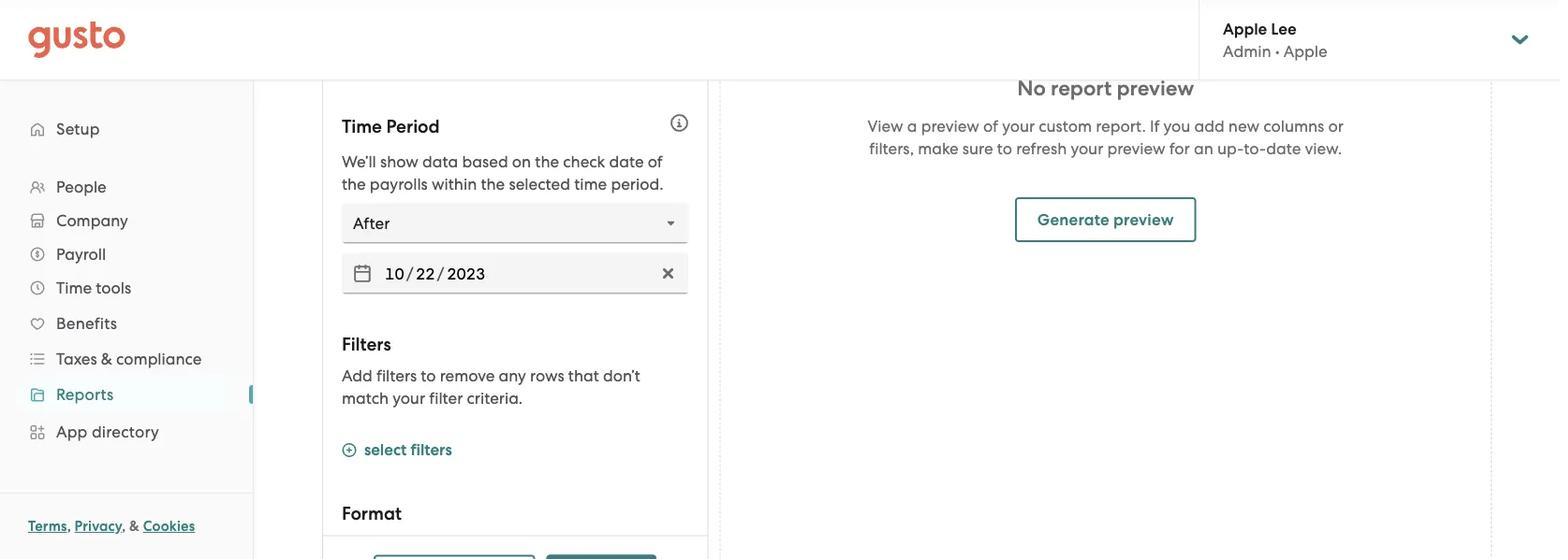 Task type: vqa. For each thing, say whether or not it's contained in the screenshot.
Customize
no



Task type: locate. For each thing, give the bounding box(es) containing it.
1 horizontal spatial you
[[1164, 118, 1190, 136]]

& inside dropdown button
[[101, 350, 112, 369]]

period
[[386, 117, 440, 138]]

filters
[[376, 368, 417, 386], [410, 442, 452, 461]]

, left "privacy" link
[[67, 519, 71, 536]]

terms
[[28, 519, 67, 536]]

select filters button
[[342, 441, 452, 465]]

to left view
[[475, 537, 491, 556]]

of inside view a preview of your custom report. if you add new columns or filters, make sure to refresh your preview for an up-to-date view.
[[983, 118, 998, 136]]

you right do
[[403, 537, 430, 556]]

on
[[512, 153, 531, 172]]

list containing people
[[0, 170, 253, 560]]

2 horizontal spatial to
[[997, 140, 1012, 159]]

1 horizontal spatial date
[[1266, 140, 1301, 159]]

0 vertical spatial you
[[1164, 118, 1190, 136]]

time inside time tools dropdown button
[[56, 279, 92, 298]]

1 horizontal spatial ,
[[122, 519, 126, 536]]

0 vertical spatial to
[[997, 140, 1012, 159]]

preview inside button
[[1113, 211, 1174, 230]]

your left filter
[[392, 390, 425, 409]]

apple up the "admin"
[[1223, 19, 1267, 38]]

the
[[535, 153, 559, 172], [342, 176, 366, 194], [481, 176, 505, 194]]

0 horizontal spatial date
[[609, 153, 644, 172]]

list
[[0, 170, 253, 560]]

/ right month (mm) field
[[437, 265, 444, 284]]

your
[[1002, 118, 1035, 136], [1071, 140, 1103, 159], [392, 390, 425, 409], [532, 537, 565, 556]]

apple
[[1223, 19, 1267, 38], [1284, 42, 1327, 61]]

1 vertical spatial apple
[[1284, 42, 1327, 61]]

0 horizontal spatial you
[[403, 537, 430, 556]]

custom
[[1039, 118, 1092, 136]]

cookies
[[143, 519, 195, 536]]

0 horizontal spatial ,
[[67, 519, 71, 536]]

date up period.
[[609, 153, 644, 172]]

1 vertical spatial you
[[403, 537, 430, 556]]

0 horizontal spatial /
[[406, 265, 414, 284]]

& down the settings link
[[129, 519, 140, 536]]

any
[[499, 368, 526, 386]]

& right taxes
[[101, 350, 112, 369]]

1 horizontal spatial &
[[129, 519, 140, 536]]

you right if
[[1164, 118, 1190, 136]]

remove
[[440, 368, 495, 386]]

criteria.
[[467, 390, 523, 409]]

to
[[997, 140, 1012, 159], [421, 368, 436, 386], [475, 537, 491, 556]]

1 vertical spatial of
[[648, 153, 663, 172]]

do
[[379, 537, 399, 556]]

up-
[[1217, 140, 1244, 159]]

reports
[[56, 386, 114, 405]]

report?
[[569, 537, 623, 556]]

filters inside add filters to remove any rows that don't match your filter criteria.
[[376, 368, 417, 386]]

module__icon___go7vc image
[[342, 444, 357, 459]]

payrolls
[[370, 176, 428, 194]]

date down columns
[[1266, 140, 1301, 159]]

apple lee admin • apple
[[1223, 19, 1327, 61]]

1 horizontal spatial of
[[983, 118, 998, 136]]

match
[[342, 390, 389, 409]]

,
[[67, 519, 71, 536], [122, 519, 126, 536]]

0 vertical spatial &
[[101, 350, 112, 369]]

0 vertical spatial filters
[[376, 368, 417, 386]]

0 vertical spatial apple
[[1223, 19, 1267, 38]]

/
[[406, 265, 414, 284], [437, 265, 444, 284]]

the up selected
[[535, 153, 559, 172]]

&
[[101, 350, 112, 369], [129, 519, 140, 536]]

select filters
[[364, 442, 452, 461]]

within
[[432, 176, 477, 194]]

you inside view a preview of your custom report. if you add new columns or filters, make sure to refresh your preview for an up-to-date view.
[[1164, 118, 1190, 136]]

of up period.
[[648, 153, 663, 172]]

to right sure
[[997, 140, 1012, 159]]

1 vertical spatial filters
[[410, 442, 452, 461]]

you
[[1164, 118, 1190, 136], [403, 537, 430, 556]]

1 vertical spatial &
[[129, 519, 140, 536]]

0 horizontal spatial time
[[56, 279, 92, 298]]

columns
[[1263, 118, 1324, 136]]

of inside we'll show data based on the check date of the payrolls within the selected time period.
[[648, 153, 663, 172]]

setup link
[[19, 112, 234, 146]]

0 horizontal spatial of
[[648, 153, 663, 172]]

time
[[574, 176, 607, 194]]

add filters to remove any rows that don't match your filter criteria.
[[342, 368, 640, 409]]

time down the 'payroll' on the left top
[[56, 279, 92, 298]]

time for time tools
[[56, 279, 92, 298]]

, down the settings link
[[122, 519, 126, 536]]

1 horizontal spatial the
[[481, 176, 505, 194]]

time
[[342, 117, 382, 138], [56, 279, 92, 298]]

preview right generate
[[1113, 211, 1174, 230]]

1 vertical spatial to
[[421, 368, 436, 386]]

filters
[[342, 335, 391, 356]]

the down we'll on the top left
[[342, 176, 366, 194]]

add
[[342, 368, 372, 386]]

1 vertical spatial time
[[56, 279, 92, 298]]

taxes & compliance
[[56, 350, 202, 369]]

admin
[[1223, 42, 1271, 61]]

preview
[[1117, 76, 1194, 101], [921, 118, 979, 136], [1107, 140, 1165, 159], [1113, 211, 1174, 230]]

2 vertical spatial to
[[475, 537, 491, 556]]

of
[[983, 118, 998, 136], [648, 153, 663, 172]]

preview down report.
[[1107, 140, 1165, 159]]

0 vertical spatial time
[[342, 117, 382, 138]]

time up we'll on the top left
[[342, 117, 382, 138]]

0 vertical spatial of
[[983, 118, 998, 136]]

/ left year (yyyy) field on the left
[[406, 265, 414, 284]]

filters,
[[869, 140, 914, 159]]

1 horizontal spatial /
[[437, 265, 444, 284]]

0 horizontal spatial &
[[101, 350, 112, 369]]

date inside view a preview of your custom report. if you add new columns or filters, make sure to refresh your preview for an up-to-date view.
[[1266, 140, 1301, 159]]

the down based
[[481, 176, 505, 194]]

your down "custom"
[[1071, 140, 1103, 159]]

filters up match
[[376, 368, 417, 386]]

of up sure
[[983, 118, 998, 136]]

Year (yyyy) field
[[444, 260, 488, 290]]

1 horizontal spatial time
[[342, 117, 382, 138]]

to up filter
[[421, 368, 436, 386]]

taxes
[[56, 350, 97, 369]]

app directory
[[56, 423, 159, 442]]

if
[[1150, 118, 1160, 136]]

app directory link
[[19, 416, 234, 449]]

filters right the select
[[410, 442, 452, 461]]

date
[[1266, 140, 1301, 159], [609, 153, 644, 172]]

payroll button
[[19, 238, 234, 272]]

payroll
[[56, 245, 106, 264]]

an
[[1194, 140, 1213, 159]]

apple right •
[[1284, 42, 1327, 61]]

date inside we'll show data based on the check date of the payrolls within the selected time period.
[[609, 153, 644, 172]]

how do you want to view your report?
[[342, 537, 623, 556]]

1 horizontal spatial to
[[475, 537, 491, 556]]

0 horizontal spatial to
[[421, 368, 436, 386]]

filters inside button
[[410, 442, 452, 461]]



Task type: describe. For each thing, give the bounding box(es) containing it.
your right view
[[532, 537, 565, 556]]

people
[[56, 178, 106, 197]]

compliance
[[116, 350, 202, 369]]

filters for add
[[376, 368, 417, 386]]

1 , from the left
[[67, 519, 71, 536]]

to inside view a preview of your custom report. if you add new columns or filters, make sure to refresh your preview for an up-to-date view.
[[997, 140, 1012, 159]]

•
[[1275, 42, 1280, 61]]

terms , privacy , & cookies
[[28, 519, 195, 536]]

benefits
[[56, 315, 117, 333]]

view.
[[1305, 140, 1342, 159]]

refresh
[[1016, 140, 1067, 159]]

how
[[342, 537, 376, 556]]

company
[[56, 212, 128, 230]]

preview up make
[[921, 118, 979, 136]]

we'll show data based on the check date of the payrolls within the selected time period.
[[342, 153, 663, 194]]

want
[[434, 537, 472, 556]]

directory
[[92, 423, 159, 442]]

time tools
[[56, 279, 131, 298]]

add
[[1194, 118, 1224, 136]]

no
[[1017, 76, 1046, 101]]

that
[[568, 368, 599, 386]]

don't
[[603, 368, 640, 386]]

cookies button
[[143, 516, 195, 538]]

based
[[462, 153, 508, 172]]

taxes & compliance button
[[19, 343, 234, 376]]

Day (dd) field
[[414, 260, 437, 290]]

your up refresh
[[1002, 118, 1035, 136]]

2 / from the left
[[437, 265, 444, 284]]

privacy link
[[74, 519, 122, 536]]

new
[[1228, 118, 1260, 136]]

check
[[563, 153, 605, 172]]

we'll
[[342, 153, 376, 172]]

report
[[1051, 76, 1112, 101]]

or
[[1328, 118, 1344, 136]]

no report preview
[[1017, 76, 1194, 101]]

generate
[[1037, 211, 1109, 230]]

company button
[[19, 204, 234, 238]]

rows
[[530, 368, 564, 386]]

to inside add filters to remove any rows that don't match your filter criteria.
[[421, 368, 436, 386]]

select
[[364, 442, 407, 461]]

to-
[[1244, 140, 1266, 159]]

format
[[342, 505, 402, 526]]

your inside add filters to remove any rows that don't match your filter criteria.
[[392, 390, 425, 409]]

tools
[[96, 279, 131, 298]]

settings link
[[19, 483, 234, 517]]

1 horizontal spatial apple
[[1284, 42, 1327, 61]]

terms link
[[28, 519, 67, 536]]

view
[[495, 537, 528, 556]]

filters for select
[[410, 442, 452, 461]]

benefits link
[[19, 307, 234, 341]]

Month (mm) field
[[383, 260, 406, 290]]

show
[[380, 153, 418, 172]]

selected
[[509, 176, 570, 194]]

a
[[907, 118, 917, 136]]

gusto navigation element
[[0, 81, 253, 560]]

lee
[[1271, 19, 1296, 38]]

generate preview button
[[1015, 198, 1196, 243]]

1 / from the left
[[406, 265, 414, 284]]

time period
[[342, 117, 440, 138]]

sure
[[962, 140, 993, 159]]

time tools button
[[19, 272, 234, 305]]

reports link
[[19, 378, 234, 412]]

settings
[[56, 491, 117, 509]]

0 horizontal spatial apple
[[1223, 19, 1267, 38]]

time for time period
[[342, 117, 382, 138]]

setup
[[56, 120, 100, 139]]

privacy
[[74, 519, 122, 536]]

period.
[[611, 176, 663, 194]]

people button
[[19, 170, 234, 204]]

report.
[[1096, 118, 1146, 136]]

filter
[[429, 390, 463, 409]]

data
[[422, 153, 458, 172]]

make
[[918, 140, 959, 159]]

generate preview
[[1037, 211, 1174, 230]]

preview up if
[[1117, 76, 1194, 101]]

2 horizontal spatial the
[[535, 153, 559, 172]]

view
[[868, 118, 903, 136]]

0 horizontal spatial the
[[342, 176, 366, 194]]

for
[[1169, 140, 1190, 159]]

home image
[[28, 21, 125, 59]]

view a preview of your custom report. if you add new columns or filters, make sure to refresh your preview for an up-to-date view.
[[868, 118, 1344, 159]]

2 , from the left
[[122, 519, 126, 536]]

app
[[56, 423, 88, 442]]



